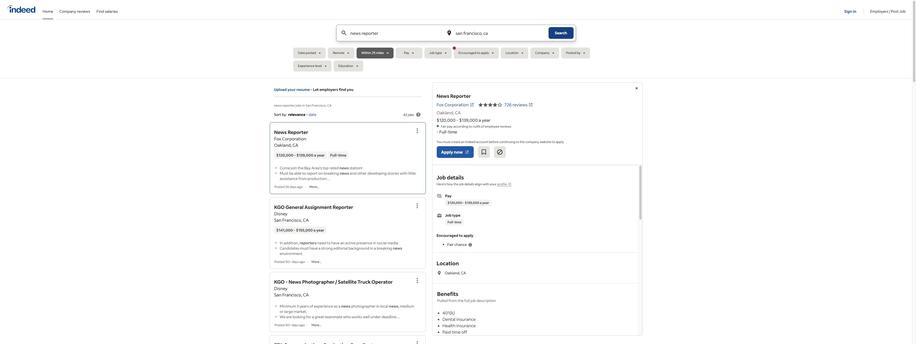 Task type: locate. For each thing, give the bounding box(es) containing it.
None search field
[[293, 25, 619, 74]]

not interested image
[[497, 149, 503, 156]]

Edit location text field
[[455, 25, 538, 41]]

search: Job title, keywords, or company text field
[[350, 25, 433, 41]]

fox corporation (opens in a new tab) image
[[470, 103, 474, 107]]

3.9 out of 5 stars image
[[479, 102, 503, 108]]

job actions for eta communications production coordinator is collapsed image
[[414, 341, 421, 345]]

close job details image
[[634, 85, 640, 92]]

job actions for kgo general assignment reporter is collapsed image
[[414, 203, 421, 209]]

job actions for kgo - news photographer / satellite truck operator is collapsed image
[[414, 278, 421, 284]]

fair chance image
[[469, 243, 473, 248]]



Task type: describe. For each thing, give the bounding box(es) containing it.
3.9 out of 5 stars. link to 726 reviews company ratings (opens in a new tab) image
[[529, 103, 533, 107]]

job actions for news reporter is collapsed image
[[414, 128, 421, 134]]

help icon image
[[415, 112, 422, 118]]

save this job image
[[481, 149, 487, 156]]

apply now (opens in a new tab) image
[[465, 150, 470, 155]]

job preferences (opens in a new window) image
[[508, 183, 512, 186]]



Task type: vqa. For each thing, say whether or not it's contained in the screenshot.
Job actions for KGO - News Photographer / Satellite Truck Operator is collapsed
yes



